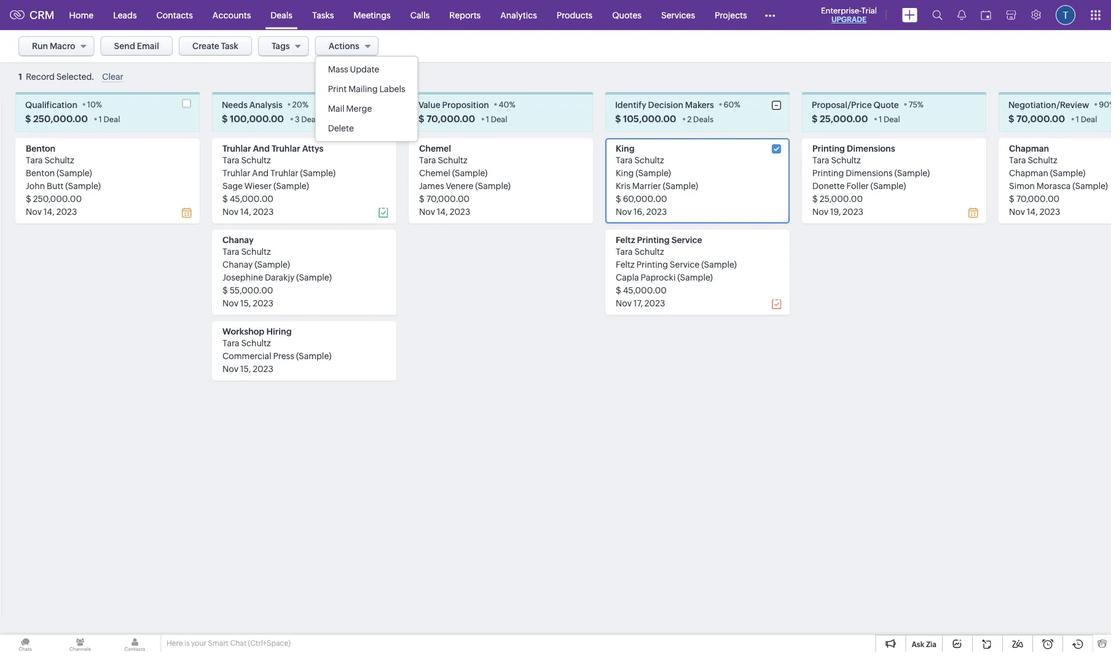 Task type: describe. For each thing, give the bounding box(es) containing it.
mass
[[328, 65, 348, 74]]

smart
[[208, 640, 229, 648]]

signals element
[[951, 0, 974, 30]]

merge
[[346, 104, 372, 114]]

calls
[[411, 10, 430, 20]]

contacts
[[157, 10, 193, 20]]

70,000.00 inside chemel tara schultz chemel (sample) james venere (sample) $ 70,000.00 nov 14, 2023
[[426, 194, 470, 204]]

2023 inside workshop hiring tara schultz commercial press (sample) nov 15, 2023
[[253, 364, 274, 374]]

nov inside chemel tara schultz chemel (sample) james venere (sample) $ 70,000.00 nov 14, 2023
[[419, 207, 435, 217]]

actions
[[329, 41, 360, 51]]

(sample) up the kris marrier (sample) link
[[636, 168, 671, 178]]

$ down qualification
[[25, 113, 31, 124]]

nov inside printing dimensions tara schultz printing dimensions (sample) donette foller (sample) $ 25,000.00 nov 19, 2023
[[813, 207, 829, 217]]

$ 100,000.00
[[222, 113, 284, 124]]

0 vertical spatial service
[[672, 235, 703, 245]]

create task button
[[179, 36, 252, 56]]

1 chapman from the top
[[1010, 143, 1050, 153]]

proposal/price
[[812, 99, 872, 109]]

2 benton from the top
[[26, 168, 55, 178]]

schultz inside printing dimensions tara schultz printing dimensions (sample) donette foller (sample) $ 25,000.00 nov 19, 2023
[[832, 155, 861, 165]]

(sample) down "benton (sample)" link
[[65, 181, 101, 191]]

truhlar down the $ 100,000.00
[[223, 143, 251, 153]]

donette
[[813, 181, 845, 191]]

2023 inside chanay tara schultz chanay (sample) josephine darakjy (sample) $ 55,000.00 nov 15, 2023
[[253, 298, 274, 308]]

1 down 10 %
[[99, 115, 102, 124]]

chemel link
[[419, 143, 451, 153]]

1 vertical spatial and
[[252, 168, 269, 178]]

2 chapman from the top
[[1010, 168, 1049, 178]]

$ down value
[[419, 113, 425, 124]]

1 feltz from the top
[[616, 235, 635, 245]]

labels
[[380, 84, 405, 94]]

1 deal for proposal/price quote
[[879, 115, 901, 124]]

nov inside "king tara schultz king (sample) kris marrier (sample) $ 60,000.00 nov 16, 2023"
[[616, 207, 632, 217]]

14, for chemel tara schultz chemel (sample) james venere (sample) $ 70,000.00 nov 14, 2023
[[437, 207, 448, 217]]

tara inside "king tara schultz king (sample) kris marrier (sample) $ 60,000.00 nov 16, 2023"
[[616, 155, 633, 165]]

1 for negotiation/review
[[1076, 115, 1080, 124]]

$ inside printing dimensions tara schultz printing dimensions (sample) donette foller (sample) $ 25,000.00 nov 19, 2023
[[813, 194, 818, 204]]

chanay link
[[223, 235, 254, 245]]

search element
[[925, 0, 951, 30]]

ask zia
[[912, 641, 937, 649]]

products
[[557, 10, 593, 20]]

1 deal for value proposition
[[486, 115, 508, 124]]

truhlar up sage wieser (sample) link
[[271, 168, 299, 178]]

70,000.00 down the negotiation/review on the right of page
[[1017, 113, 1066, 124]]

stageview
[[18, 74, 67, 84]]

capla paprocki (sample) link
[[616, 273, 713, 282]]

schultz inside chemel tara schultz chemel (sample) james venere (sample) $ 70,000.00 nov 14, 2023
[[438, 155, 468, 165]]

schultz inside workshop hiring tara schultz commercial press (sample) nov 15, 2023
[[241, 338, 271, 348]]

1 vertical spatial service
[[670, 260, 700, 269]]

45,000.00 inside feltz printing service tara schultz feltz printing service (sample) capla paprocki (sample) $ 45,000.00 nov 17, 2023
[[623, 285, 667, 295]]

0 vertical spatial and
[[253, 143, 270, 153]]

$ inside chemel tara schultz chemel (sample) james venere (sample) $ 70,000.00 nov 14, 2023
[[419, 194, 425, 204]]

create deal button
[[925, 36, 996, 57]]

105,000.00
[[623, 113, 677, 124]]

schultz inside truhlar and truhlar attys tara schultz truhlar and truhlar (sample) sage wieser (sample) $ 45,000.00 nov 14, 2023
[[241, 155, 271, 165]]

services link
[[652, 0, 705, 30]]

chemel tara schultz chemel (sample) james venere (sample) $ 70,000.00 nov 14, 2023
[[419, 143, 511, 217]]

70,000.00 down value proposition
[[427, 113, 475, 124]]

tara inside chapman tara schultz chapman (sample) simon morasca (sample) $ 70,000.00 nov 14, 2023
[[1010, 155, 1027, 165]]

create menu image
[[903, 8, 918, 22]]

(sample) right marrier
[[663, 181, 699, 191]]

(sample) up donette foller (sample) link
[[895, 168, 930, 178]]

(ctrl+space)
[[248, 640, 291, 648]]

(sample) up john butt (sample) link
[[57, 168, 92, 178]]

marrier
[[633, 181, 661, 191]]

2
[[687, 115, 692, 124]]

(sample) up james venere (sample) link
[[452, 168, 488, 178]]

king tara schultz king (sample) kris marrier (sample) $ 60,000.00 nov 16, 2023
[[616, 143, 699, 217]]

55,000.00
[[230, 285, 273, 295]]

sage wieser (sample) link
[[223, 181, 309, 191]]

2023 inside benton tara schultz benton (sample) john butt (sample) $ 250,000.00 nov 14, 2023
[[56, 207, 77, 217]]

70,000.00 inside chapman tara schultz chapman (sample) simon morasca (sample) $ 70,000.00 nov 14, 2023
[[1017, 194, 1060, 204]]

mail
[[328, 104, 345, 114]]

14, for chapman tara schultz chapman (sample) simon morasca (sample) $ 70,000.00 nov 14, 2023
[[1027, 207, 1038, 217]]

1 vertical spatial dimensions
[[846, 168, 893, 178]]

here is your smart chat (ctrl+space)
[[167, 640, 291, 648]]

chapman (sample) link
[[1010, 168, 1086, 178]]

contacts link
[[147, 0, 203, 30]]

makers
[[685, 99, 714, 109]]

schultz inside chapman tara schultz chapman (sample) simon morasca (sample) $ 70,000.00 nov 14, 2023
[[1028, 155, 1058, 165]]

2 chanay from the top
[[223, 260, 253, 269]]

chapman tara schultz chapman (sample) simon morasca (sample) $ 70,000.00 nov 14, 2023
[[1010, 143, 1108, 217]]

(sample) down truhlar and truhlar (sample) link
[[274, 181, 309, 191]]

tasks link
[[302, 0, 344, 30]]

profile image
[[1056, 5, 1076, 25]]

deals for $ 100,000.00
[[301, 115, 322, 124]]

printing dimensions link
[[813, 143, 896, 153]]

10 %
[[87, 100, 102, 109]]

2 deals
[[687, 115, 714, 124]]

0 horizontal spatial deals
[[271, 10, 293, 20]]

tara inside workshop hiring tara schultz commercial press (sample) nov 15, 2023
[[223, 338, 240, 348]]

decision
[[648, 99, 684, 109]]

mail merge
[[328, 104, 372, 114]]

hiring
[[266, 327, 292, 336]]

kris marrier (sample) link
[[616, 181, 699, 191]]

(sample) down feltz printing service (sample) link
[[678, 273, 713, 282]]

tara inside chemel tara schultz chemel (sample) james venere (sample) $ 70,000.00 nov 14, 2023
[[419, 155, 436, 165]]

14, for benton tara schultz benton (sample) john butt (sample) $ 250,000.00 nov 14, 2023
[[44, 207, 55, 217]]

schultz inside chanay tara schultz chanay (sample) josephine darakjy (sample) $ 55,000.00 nov 15, 2023
[[241, 247, 271, 257]]

$ up "chapman" link
[[1009, 113, 1015, 124]]

analytics link
[[491, 0, 547, 30]]

workshop
[[223, 327, 265, 336]]

upgrade
[[832, 15, 867, 24]]

printing down 16,
[[637, 235, 670, 245]]

(sample) right morasca
[[1073, 181, 1108, 191]]

darakjy
[[265, 273, 295, 282]]

$ down identify
[[615, 113, 621, 124]]

ask
[[912, 641, 925, 649]]

create menu element
[[895, 0, 925, 30]]

meetings
[[354, 10, 391, 20]]

3
[[295, 115, 300, 124]]

proposition
[[442, 99, 489, 109]]

% for $ 100,000.00
[[302, 100, 309, 109]]

send email button
[[101, 36, 173, 56]]

250,000.00 inside benton tara schultz benton (sample) john butt (sample) $ 250,000.00 nov 14, 2023
[[33, 194, 82, 204]]

3 deals
[[295, 115, 322, 124]]

deals link
[[261, 0, 302, 30]]

macro
[[50, 41, 75, 51]]

morasca
[[1037, 181, 1071, 191]]

15, inside workshop hiring tara schultz commercial press (sample) nov 15, 2023
[[240, 364, 251, 374]]

press
[[273, 351, 294, 361]]

delete
[[328, 124, 354, 133]]

schultz inside "king tara schultz king (sample) kris marrier (sample) $ 60,000.00 nov 16, 2023"
[[635, 155, 664, 165]]

% for $ 70,000.00
[[509, 100, 516, 109]]

update
[[350, 65, 379, 74]]

nov inside chanay tara schultz chanay (sample) josephine darakjy (sample) $ 55,000.00 nov 15, 2023
[[223, 298, 239, 308]]

paprocki
[[641, 273, 676, 282]]

40 %
[[499, 100, 516, 109]]

projects link
[[705, 0, 757, 30]]

foller
[[847, 181, 869, 191]]

1 king from the top
[[616, 143, 635, 153]]

john butt (sample) link
[[26, 181, 101, 191]]

chemel (sample) link
[[419, 168, 488, 178]]

chapman link
[[1010, 143, 1050, 153]]

1 left record
[[18, 72, 22, 82]]

benton tara schultz benton (sample) john butt (sample) $ 250,000.00 nov 14, 2023
[[26, 143, 101, 217]]

15, inside chanay tara schultz chanay (sample) josephine darakjy (sample) $ 55,000.00 nov 15, 2023
[[240, 298, 251, 308]]

your
[[191, 640, 207, 648]]

$ inside "king tara schultz king (sample) kris marrier (sample) $ 60,000.00 nov 16, 2023"
[[616, 194, 621, 204]]

60,000.00
[[623, 194, 667, 204]]

attys
[[302, 143, 324, 153]]

$ 70,000.00 for chemel
[[419, 113, 475, 124]]



Task type: locate. For each thing, give the bounding box(es) containing it.
reports link
[[440, 0, 491, 30]]

record
[[26, 72, 55, 82]]

capla
[[616, 273, 639, 282]]

and up wieser
[[252, 168, 269, 178]]

1 vertical spatial king
[[616, 168, 634, 178]]

2023 inside printing dimensions tara schultz printing dimensions (sample) donette foller (sample) $ 25,000.00 nov 19, 2023
[[843, 207, 864, 217]]

1 deal down 10 %
[[99, 115, 120, 124]]

feltz printing service link
[[616, 235, 703, 245]]

schultz up "benton (sample)" link
[[45, 155, 74, 165]]

nov down james at the top left
[[419, 207, 435, 217]]

16,
[[634, 207, 645, 217]]

truhlar
[[223, 143, 251, 153], [272, 143, 300, 153], [223, 168, 251, 178], [271, 168, 299, 178]]

qualification
[[25, 99, 77, 109]]

tara inside feltz printing service tara schultz feltz printing service (sample) capla paprocki (sample) $ 45,000.00 nov 17, 2023
[[616, 247, 633, 257]]

2 king from the top
[[616, 168, 634, 178]]

0 vertical spatial dimensions
[[847, 143, 896, 153]]

15, down 55,000.00
[[240, 298, 251, 308]]

2 horizontal spatial deals
[[694, 115, 714, 124]]

create deal
[[937, 42, 984, 51]]

(sample) right 'venere'
[[475, 181, 511, 191]]

40
[[499, 100, 509, 109]]

nov left 16,
[[616, 207, 632, 217]]

0 horizontal spatial 45,000.00
[[230, 194, 274, 204]]

4 1 deal from the left
[[1076, 115, 1098, 124]]

1 down quote
[[879, 115, 882, 124]]

donette foller (sample) link
[[813, 181, 906, 191]]

deal down quote
[[884, 115, 901, 124]]

45,000.00 inside truhlar and truhlar attys tara schultz truhlar and truhlar (sample) sage wieser (sample) $ 45,000.00 nov 14, 2023
[[230, 194, 274, 204]]

0 horizontal spatial create
[[192, 41, 219, 51]]

james
[[419, 181, 444, 191]]

tara inside printing dimensions tara schultz printing dimensions (sample) donette foller (sample) $ 25,000.00 nov 19, 2023
[[813, 155, 830, 165]]

deal down clear
[[104, 115, 120, 124]]

dimensions
[[847, 143, 896, 153], [846, 168, 893, 178]]

45,000.00 down wieser
[[230, 194, 274, 204]]

14, down 'butt'
[[44, 207, 55, 217]]

1 horizontal spatial deals
[[301, 115, 322, 124]]

(sample)
[[57, 168, 92, 178], [300, 168, 336, 178], [452, 168, 488, 178], [636, 168, 671, 178], [895, 168, 930, 178], [1051, 168, 1086, 178], [65, 181, 101, 191], [274, 181, 309, 191], [475, 181, 511, 191], [663, 181, 699, 191], [871, 181, 906, 191], [1073, 181, 1108, 191], [255, 260, 290, 269], [702, 260, 737, 269], [296, 273, 332, 282], [678, 273, 713, 282], [296, 351, 332, 361]]

chemel up james at the top left
[[419, 168, 451, 178]]

contacts image
[[110, 636, 160, 653]]

$ 70,000.00 down value proposition
[[419, 113, 475, 124]]

deals right 2
[[694, 115, 714, 124]]

nov inside feltz printing service tara schultz feltz printing service (sample) capla paprocki (sample) $ 45,000.00 nov 17, 2023
[[616, 298, 632, 308]]

$ 25,000.00
[[812, 113, 868, 124]]

create task
[[192, 41, 238, 51]]

(sample) down printing dimensions (sample) link
[[871, 181, 906, 191]]

nov inside chapman tara schultz chapman (sample) simon morasca (sample) $ 70,000.00 nov 14, 2023
[[1010, 207, 1025, 217]]

chat
[[230, 640, 247, 648]]

14, inside truhlar and truhlar attys tara schultz truhlar and truhlar (sample) sage wieser (sample) $ 45,000.00 nov 14, 2023
[[240, 207, 251, 217]]

nov inside truhlar and truhlar attys tara schultz truhlar and truhlar (sample) sage wieser (sample) $ 45,000.00 nov 14, 2023
[[223, 207, 239, 217]]

2023 right 19,
[[843, 207, 864, 217]]

schultz up chanay (sample) link
[[241, 247, 271, 257]]

create inside button
[[192, 41, 219, 51]]

tara down king "link"
[[616, 155, 633, 165]]

create for create deal
[[937, 42, 964, 51]]

1 vertical spatial 250,000.00
[[33, 194, 82, 204]]

70,000.00 down morasca
[[1017, 194, 1060, 204]]

1 14, from the left
[[44, 207, 55, 217]]

0 vertical spatial 45,000.00
[[230, 194, 274, 204]]

benton (sample) link
[[26, 168, 92, 178]]

nov down simon in the right top of the page
[[1010, 207, 1025, 217]]

nov left 19,
[[813, 207, 829, 217]]

0 vertical spatial 25,000.00
[[820, 113, 868, 124]]

send email
[[114, 41, 159, 51]]

chanay up chanay (sample) link
[[223, 235, 254, 245]]

chanay (sample) link
[[223, 260, 290, 269]]

workshop hiring link
[[223, 327, 292, 336]]

printing down $ 25,000.00
[[813, 143, 845, 153]]

email
[[137, 41, 159, 51]]

250,000.00 down qualification
[[33, 113, 88, 124]]

1 vertical spatial benton
[[26, 168, 55, 178]]

4 14, from the left
[[1027, 207, 1038, 217]]

nov down john
[[26, 207, 42, 217]]

1 vertical spatial chemel
[[419, 168, 451, 178]]

josephine darakjy (sample) link
[[223, 273, 332, 282]]

60 %
[[724, 100, 741, 109]]

0 vertical spatial chapman
[[1010, 143, 1050, 153]]

1 horizontal spatial $ 70,000.00
[[1009, 113, 1066, 124]]

2023 down 'venere'
[[450, 207, 471, 217]]

14, inside benton tara schultz benton (sample) john butt (sample) $ 250,000.00 nov 14, 2023
[[44, 207, 55, 217]]

2 250,000.00 from the top
[[33, 194, 82, 204]]

dimensions up donette foller (sample) link
[[846, 168, 893, 178]]

home
[[69, 10, 94, 20]]

1 deal for negotiation/review
[[1076, 115, 1098, 124]]

75
[[909, 100, 918, 109]]

print
[[328, 84, 347, 94]]

45,000.00 up 17,
[[623, 285, 667, 295]]

$ down donette
[[813, 194, 818, 204]]

2023 inside feltz printing service tara schultz feltz printing service (sample) capla paprocki (sample) $ 45,000.00 nov 17, 2023
[[645, 298, 666, 308]]

create inside button
[[937, 42, 964, 51]]

14, inside chemel tara schultz chemel (sample) james venere (sample) $ 70,000.00 nov 14, 2023
[[437, 207, 448, 217]]

value proposition
[[419, 99, 489, 109]]

deals for $ 105,000.00
[[694, 115, 714, 124]]

run
[[32, 41, 48, 51]]

create for create task
[[192, 41, 219, 51]]

schultz up chapman (sample) 'link'
[[1028, 155, 1058, 165]]

(sample) up "josephine darakjy (sample)" link
[[255, 260, 290, 269]]

(sample) up capla paprocki (sample) "link"
[[702, 260, 737, 269]]

20
[[292, 100, 302, 109]]

printing up "paprocki"
[[637, 260, 668, 269]]

(sample) down attys
[[300, 168, 336, 178]]

quotes
[[613, 10, 642, 20]]

run macro button
[[18, 36, 94, 56]]

2 14, from the left
[[240, 207, 251, 217]]

king up kris
[[616, 168, 634, 178]]

1 vertical spatial 25,000.00
[[820, 194, 863, 204]]

2 25,000.00 from the top
[[820, 194, 863, 204]]

commercial
[[223, 351, 272, 361]]

$ inside chapman tara schultz chapman (sample) simon morasca (sample) $ 70,000.00 nov 14, 2023
[[1010, 194, 1015, 204]]

20 %
[[292, 100, 309, 109]]

feltz up capla
[[616, 260, 635, 269]]

1 deal down 40
[[486, 115, 508, 124]]

1 chemel from the top
[[419, 143, 451, 153]]

josephine
[[223, 273, 263, 282]]

1 for value proposition
[[486, 115, 489, 124]]

2023 inside chemel tara schultz chemel (sample) james venere (sample) $ 70,000.00 nov 14, 2023
[[450, 207, 471, 217]]

$ inside feltz printing service tara schultz feltz printing service (sample) capla paprocki (sample) $ 45,000.00 nov 17, 2023
[[616, 285, 621, 295]]

here
[[167, 640, 183, 648]]

2023 down 60,000.00
[[647, 207, 667, 217]]

$ down kris
[[616, 194, 621, 204]]

(sample) inside workshop hiring tara schultz commercial press (sample) nov 15, 2023
[[296, 351, 332, 361]]

14, inside chapman tara schultz chapman (sample) simon morasca (sample) $ 70,000.00 nov 14, 2023
[[1027, 207, 1038, 217]]

$ 70,000.00 down the negotiation/review on the right of page
[[1009, 113, 1066, 124]]

5 % from the left
[[918, 100, 924, 109]]

$ inside benton tara schultz benton (sample) john butt (sample) $ 250,000.00 nov 14, 2023
[[26, 194, 31, 204]]

14, down james at the top left
[[437, 207, 448, 217]]

25,000.00 down proposal/price on the top right
[[820, 113, 868, 124]]

1 vertical spatial chanay
[[223, 260, 253, 269]]

deal for proposal/price quote
[[884, 115, 901, 124]]

deal for negotiation/review
[[1081, 115, 1098, 124]]

create down signals element
[[937, 42, 964, 51]]

2 create from the left
[[937, 42, 964, 51]]

nov inside workshop hiring tara schultz commercial press (sample) nov 15, 2023
[[223, 364, 239, 374]]

$ inside truhlar and truhlar attys tara schultz truhlar and truhlar (sample) sage wieser (sample) $ 45,000.00 nov 14, 2023
[[223, 194, 228, 204]]

0 vertical spatial benton
[[26, 143, 55, 153]]

1 record selected.
[[18, 72, 94, 82]]

schultz down feltz printing service link
[[635, 247, 664, 257]]

feltz printing service (sample) link
[[616, 260, 737, 269]]

nov inside benton tara schultz benton (sample) john butt (sample) $ 250,000.00 nov 14, 2023
[[26, 207, 42, 217]]

workshop hiring tara schultz commercial press (sample) nov 15, 2023
[[223, 327, 332, 374]]

0 vertical spatial 250,000.00
[[33, 113, 88, 124]]

tara inside truhlar and truhlar attys tara schultz truhlar and truhlar (sample) sage wieser (sample) $ 45,000.00 nov 14, 2023
[[223, 155, 240, 165]]

nov left 17,
[[616, 298, 632, 308]]

services
[[662, 10, 695, 20]]

2023 inside chapman tara schultz chapman (sample) simon morasca (sample) $ 70,000.00 nov 14, 2023
[[1040, 207, 1061, 217]]

chapman up chapman (sample) 'link'
[[1010, 143, 1050, 153]]

1 horizontal spatial 45,000.00
[[623, 285, 667, 295]]

1 deal down the negotiation/review on the right of page
[[1076, 115, 1098, 124]]

1 vertical spatial chapman
[[1010, 168, 1049, 178]]

tara down chanay link
[[223, 247, 240, 257]]

4 % from the left
[[734, 100, 741, 109]]

chats image
[[0, 636, 51, 653]]

schultz inside feltz printing service tara schultz feltz printing service (sample) capla paprocki (sample) $ 45,000.00 nov 17, 2023
[[635, 247, 664, 257]]

1 vertical spatial feltz
[[616, 260, 635, 269]]

1 1 deal from the left
[[99, 115, 120, 124]]

create left task
[[192, 41, 219, 51]]

$ down simon in the right top of the page
[[1010, 194, 1015, 204]]

butt
[[47, 181, 64, 191]]

clear
[[102, 72, 123, 82]]

0 vertical spatial 15,
[[240, 298, 251, 308]]

benton up john
[[26, 168, 55, 178]]

1 chanay from the top
[[223, 235, 254, 245]]

negotiation/review
[[1009, 99, 1090, 109]]

tara inside chanay tara schultz chanay (sample) josephine darakjy (sample) $ 55,000.00 nov 15, 2023
[[223, 247, 240, 257]]

1 horizontal spatial create
[[937, 42, 964, 51]]

search image
[[933, 10, 943, 20]]

2023 inside truhlar and truhlar attys tara schultz truhlar and truhlar (sample) sage wieser (sample) $ 45,000.00 nov 14, 2023
[[253, 207, 274, 217]]

25,000.00 inside printing dimensions tara schultz printing dimensions (sample) donette foller (sample) $ 25,000.00 nov 19, 2023
[[820, 194, 863, 204]]

1 vertical spatial 15,
[[240, 364, 251, 374]]

mailing
[[349, 84, 378, 94]]

$ down needs
[[222, 113, 228, 124]]

$ down john
[[26, 194, 31, 204]]

% for $ 25,000.00
[[918, 100, 924, 109]]

1 benton from the top
[[26, 143, 55, 153]]

tara down 'benton' link
[[26, 155, 43, 165]]

15, down commercial
[[240, 364, 251, 374]]

selected.
[[56, 72, 94, 82]]

venere
[[446, 181, 474, 191]]

chemel up chemel (sample) link
[[419, 143, 451, 153]]

tara down chemel link
[[419, 155, 436, 165]]

chapman up simon in the right top of the page
[[1010, 168, 1049, 178]]

100,000.00
[[230, 113, 284, 124]]

$ down capla
[[616, 285, 621, 295]]

1 down 'proposition'
[[486, 115, 489, 124]]

chanay up josephine
[[223, 260, 253, 269]]

deals
[[271, 10, 293, 20], [301, 115, 322, 124], [694, 115, 714, 124]]

deal down 40
[[491, 115, 508, 124]]

calls link
[[401, 0, 440, 30]]

0 vertical spatial feltz
[[616, 235, 635, 245]]

Other Modules field
[[757, 5, 784, 25]]

run macro
[[32, 41, 75, 51]]

channels image
[[55, 636, 105, 653]]

(sample) right darakjy
[[296, 273, 332, 282]]

feltz printing service tara schultz feltz printing service (sample) capla paprocki (sample) $ 45,000.00 nov 17, 2023
[[616, 235, 737, 308]]

1 $ 70,000.00 from the left
[[419, 113, 475, 124]]

14,
[[44, 207, 55, 217], [240, 207, 251, 217], [437, 207, 448, 217], [1027, 207, 1038, 217]]

schultz up chemel (sample) link
[[438, 155, 468, 165]]

service up feltz printing service (sample) link
[[672, 235, 703, 245]]

tara inside benton tara schultz benton (sample) john butt (sample) $ 250,000.00 nov 14, 2023
[[26, 155, 43, 165]]

nov down 55,000.00
[[223, 298, 239, 308]]

quote
[[874, 99, 899, 109]]

$ down james at the top left
[[419, 194, 425, 204]]

1 250,000.00 from the top
[[33, 113, 88, 124]]

0 vertical spatial king
[[616, 143, 635, 153]]

(sample) up 'simon morasca (sample)' link on the right of page
[[1051, 168, 1086, 178]]

printing
[[813, 143, 845, 153], [813, 168, 844, 178], [637, 235, 670, 245], [637, 260, 668, 269]]

2023 down 55,000.00
[[253, 298, 274, 308]]

tara down "chapman" link
[[1010, 155, 1027, 165]]

1 create from the left
[[192, 41, 219, 51]]

1 for proposal/price quote
[[879, 115, 882, 124]]

schultz down printing dimensions link
[[832, 155, 861, 165]]

mass update
[[328, 65, 379, 74]]

2023 down sage wieser (sample) link
[[253, 207, 274, 217]]

feltz down 16,
[[616, 235, 635, 245]]

deal
[[966, 42, 984, 51], [104, 115, 120, 124], [491, 115, 508, 124], [884, 115, 901, 124], [1081, 115, 1098, 124]]

tara down workshop
[[223, 338, 240, 348]]

2 1 deal from the left
[[486, 115, 508, 124]]

nov down commercial
[[223, 364, 239, 374]]

accounts
[[213, 10, 251, 20]]

schultz
[[45, 155, 74, 165], [241, 155, 271, 165], [438, 155, 468, 165], [635, 155, 664, 165], [832, 155, 861, 165], [1028, 155, 1058, 165], [241, 247, 271, 257], [635, 247, 664, 257], [241, 338, 271, 348]]

1 vertical spatial 45,000.00
[[623, 285, 667, 295]]

3 14, from the left
[[437, 207, 448, 217]]

benton link
[[26, 143, 55, 153]]

2 $ 70,000.00 from the left
[[1009, 113, 1066, 124]]

schultz up king (sample) link
[[635, 155, 664, 165]]

signals image
[[958, 10, 966, 20]]

10
[[87, 100, 96, 109]]

truhlar up sage
[[223, 168, 251, 178]]

2023 right 17,
[[645, 298, 666, 308]]

1 % from the left
[[96, 100, 102, 109]]

2 15, from the top
[[240, 364, 251, 374]]

deals up tags
[[271, 10, 293, 20]]

profile element
[[1049, 0, 1083, 30]]

dimensions up printing dimensions (sample) link
[[847, 143, 896, 153]]

james venere (sample) link
[[419, 181, 511, 191]]

truhlar up truhlar and truhlar (sample) link
[[272, 143, 300, 153]]

0 horizontal spatial $ 70,000.00
[[419, 113, 475, 124]]

truhlar and truhlar (sample) link
[[223, 168, 336, 178]]

quotes link
[[603, 0, 652, 30]]

2023 inside "king tara schultz king (sample) kris marrier (sample) $ 60,000.00 nov 16, 2023"
[[647, 207, 667, 217]]

deal inside button
[[966, 42, 984, 51]]

analysis
[[249, 99, 283, 109]]

250,000.00
[[33, 113, 88, 124], [33, 194, 82, 204]]

trial
[[862, 6, 877, 15]]

1 15, from the top
[[240, 298, 251, 308]]

3 1 deal from the left
[[879, 115, 901, 124]]

deal for value proposition
[[491, 115, 508, 124]]

schultz down workshop hiring link
[[241, 338, 271, 348]]

simon
[[1010, 181, 1035, 191]]

$ inside chanay tara schultz chanay (sample) josephine darakjy (sample) $ 55,000.00 nov 15, 2023
[[223, 285, 228, 295]]

2 % from the left
[[302, 100, 309, 109]]

25,000.00 up 19,
[[820, 194, 863, 204]]

schultz down truhlar and truhlar attys link
[[241, 155, 271, 165]]

tasks
[[312, 10, 334, 20]]

nov
[[26, 207, 42, 217], [223, 207, 239, 217], [419, 207, 435, 217], [616, 207, 632, 217], [813, 207, 829, 217], [1010, 207, 1025, 217], [223, 298, 239, 308], [616, 298, 632, 308], [223, 364, 239, 374]]

$ 70,000.00 for chapman
[[1009, 113, 1066, 124]]

needs analysis
[[222, 99, 283, 109]]

schultz inside benton tara schultz benton (sample) john butt (sample) $ 250,000.00 nov 14, 2023
[[45, 155, 74, 165]]

$ down sage
[[223, 194, 228, 204]]

king up king (sample) link
[[616, 143, 635, 153]]

3 % from the left
[[509, 100, 516, 109]]

calendar image
[[981, 10, 992, 20]]

$ down proposal/price on the top right
[[812, 113, 818, 124]]

sage
[[223, 181, 243, 191]]

19,
[[830, 207, 841, 217]]

and down 100,000.00
[[253, 143, 270, 153]]

printing up donette
[[813, 168, 844, 178]]

$ 105,000.00
[[615, 113, 677, 124]]

0 vertical spatial chemel
[[419, 143, 451, 153]]

2 chemel from the top
[[419, 168, 451, 178]]

2 feltz from the top
[[616, 260, 635, 269]]

enterprise-trial upgrade
[[821, 6, 877, 24]]

truhlar and truhlar attys tara schultz truhlar and truhlar (sample) sage wieser (sample) $ 45,000.00 nov 14, 2023
[[223, 143, 336, 217]]

truhlar and truhlar attys link
[[223, 143, 324, 153]]

1 25,000.00 from the top
[[820, 113, 868, 124]]

tara up sage
[[223, 155, 240, 165]]

0 vertical spatial chanay
[[223, 235, 254, 245]]



Task type: vqa. For each thing, say whether or not it's contained in the screenshot.
Big Deal Alert
no



